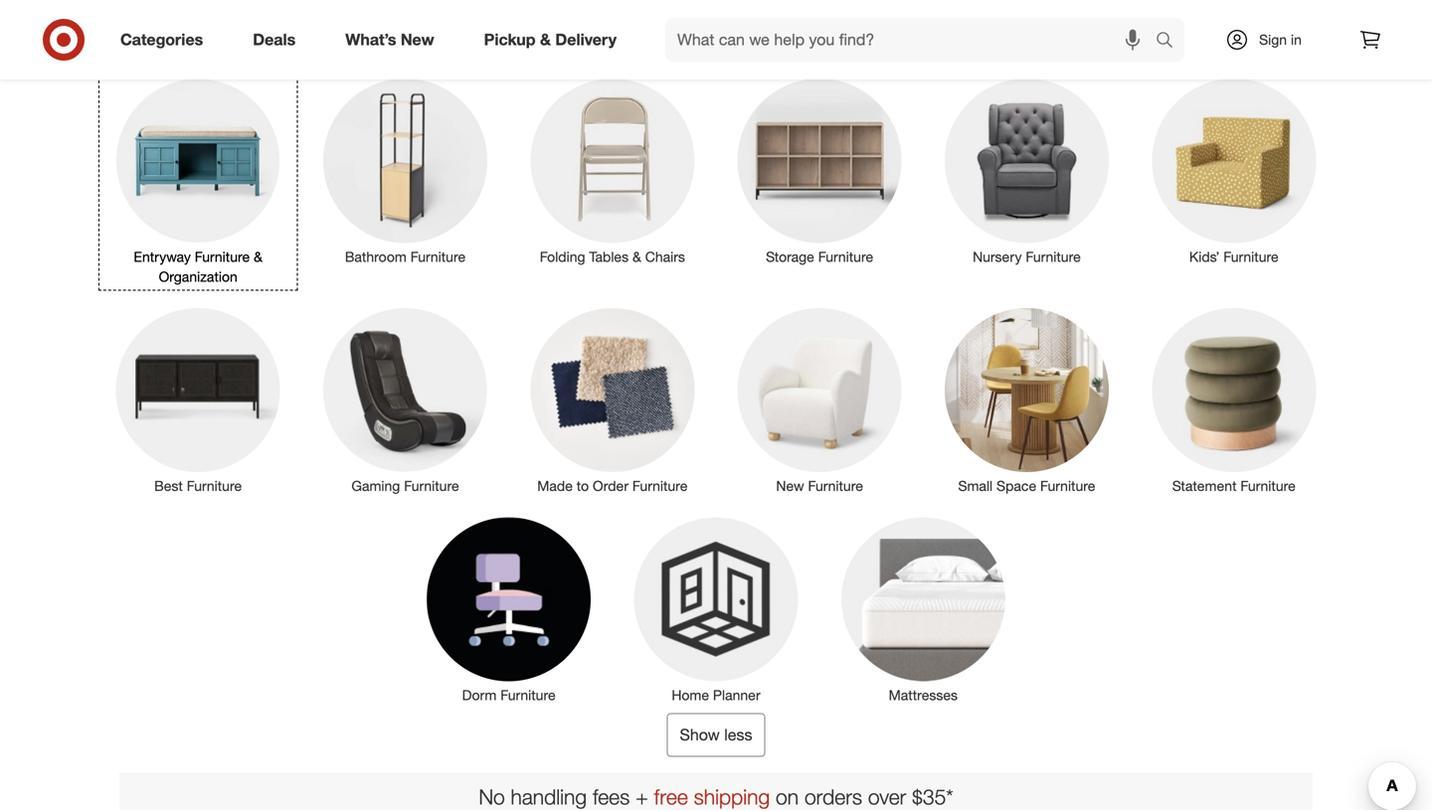 Task type: locate. For each thing, give the bounding box(es) containing it.
collections
[[371, 38, 440, 56]]

gaming furniture
[[351, 477, 459, 495]]

deals right the furniture deals
[[253, 30, 296, 49]]

& left dining
[[1204, 18, 1213, 36]]

deals
[[210, 18, 245, 36], [253, 30, 296, 49]]

gaming furniture link
[[310, 304, 501, 496]]

pickup & delivery link
[[467, 18, 642, 62]]

entryway
[[134, 248, 191, 265]]

&
[[446, 18, 455, 36], [1204, 18, 1213, 36], [540, 30, 551, 49], [254, 248, 263, 265], [633, 248, 641, 265]]

small
[[958, 477, 993, 495]]

0 horizontal spatial new
[[401, 30, 434, 49]]

living room furniture link
[[517, 0, 708, 37]]

+
[[636, 784, 648, 810]]

1 vertical spatial new
[[776, 477, 804, 495]]

sign
[[1259, 31, 1287, 48]]

& right entryway
[[254, 248, 263, 265]]

& right "pickup"
[[540, 30, 551, 49]]

search button
[[1147, 18, 1195, 66]]

folding tables & chairs
[[540, 248, 685, 265]]

orders
[[805, 784, 862, 810]]

living room furniture
[[544, 18, 681, 36]]

on
[[776, 784, 799, 810]]

small space furniture link
[[931, 304, 1123, 496]]

storage furniture link
[[724, 75, 915, 267]]

furniture inside 'link'
[[1040, 477, 1096, 495]]

handling
[[511, 784, 587, 810]]

statement furniture link
[[1139, 304, 1330, 496]]

& inside the entryway furniture & organization
[[254, 248, 263, 265]]

bathroom
[[345, 248, 407, 265]]

furniture inside the entryway furniture & organization
[[195, 248, 250, 265]]

& right the sets
[[446, 18, 455, 36]]

furniture inside "link"
[[411, 248, 466, 265]]

best furniture link
[[102, 304, 294, 496]]

planner
[[713, 687, 761, 704]]

entryway furniture & organization link
[[102, 75, 294, 287]]

storage furniture
[[766, 248, 874, 265]]

shipping
[[694, 784, 770, 810]]

0 horizontal spatial deals
[[210, 18, 245, 36]]

nursery
[[973, 248, 1022, 265]]

dorm furniture link
[[413, 514, 605, 706]]

kitchen & dining furniture link
[[1139, 0, 1330, 37]]

gaming
[[351, 477, 400, 495]]

& inside furniture sets & collections
[[446, 18, 455, 36]]

sign in
[[1259, 31, 1302, 48]]

deals right categories
[[210, 18, 245, 36]]

furniture inside furniture sets & collections
[[355, 18, 411, 36]]

free
[[654, 784, 688, 810]]

what's new link
[[328, 18, 459, 62]]

nursery furniture link
[[931, 75, 1123, 267]]

statement
[[1173, 477, 1237, 495]]

& right tables
[[633, 248, 641, 265]]

furniture sets & collections
[[355, 18, 455, 56]]

room
[[585, 18, 622, 36]]

space
[[997, 477, 1037, 495]]

show less button
[[667, 714, 765, 758]]

new
[[401, 30, 434, 49], [776, 477, 804, 495]]

new furniture link
[[724, 304, 915, 496]]

furniture sets & collections link
[[310, 0, 501, 57]]

kids' furniture
[[1190, 248, 1279, 265]]

small space furniture
[[958, 477, 1096, 495]]

dorm
[[462, 687, 497, 704]]

furniture deals link
[[102, 0, 294, 37]]

dorm furniture
[[462, 687, 556, 704]]

made to order furniture link
[[517, 304, 708, 496]]

furniture
[[151, 18, 206, 36], [355, 18, 411, 36], [626, 18, 681, 36], [823, 18, 878, 36], [1260, 18, 1315, 36], [195, 248, 250, 265], [411, 248, 466, 265], [818, 248, 874, 265], [1026, 248, 1081, 265], [1224, 248, 1279, 265], [187, 477, 242, 495], [404, 477, 459, 495], [633, 477, 688, 495], [808, 477, 863, 495], [1040, 477, 1096, 495], [1241, 477, 1296, 495], [501, 687, 556, 704]]

new furniture
[[776, 477, 863, 495]]

categories
[[120, 30, 203, 49]]

delivery
[[555, 30, 617, 49]]



Task type: vqa. For each thing, say whether or not it's contained in the screenshot.
University
no



Task type: describe. For each thing, give the bounding box(es) containing it.
storage
[[766, 248, 814, 265]]

kids'
[[1190, 248, 1220, 265]]

& inside 'link'
[[540, 30, 551, 49]]

furniture deals
[[151, 18, 245, 36]]

mattresses
[[889, 687, 958, 704]]

bedroom
[[761, 18, 819, 36]]

statement furniture
[[1173, 477, 1296, 495]]

& for furniture sets & collections
[[446, 18, 455, 36]]

pickup & delivery
[[484, 30, 617, 49]]

made
[[537, 477, 573, 495]]

nursery furniture
[[973, 248, 1081, 265]]

no
[[479, 784, 505, 810]]

entryway furniture & organization
[[134, 248, 263, 285]]

less
[[724, 726, 752, 745]]

search
[[1147, 32, 1195, 51]]

& for folding tables & chairs
[[633, 248, 641, 265]]

folding tables & chairs link
[[517, 75, 708, 267]]

order
[[593, 477, 629, 495]]

to
[[577, 477, 589, 495]]

home planner
[[672, 687, 761, 704]]

mattresses link
[[828, 514, 1019, 706]]

kitchen
[[1153, 18, 1200, 36]]

show less
[[680, 726, 752, 745]]

show
[[680, 726, 720, 745]]

fees
[[593, 784, 630, 810]]

bedroom furniture link
[[724, 0, 915, 37]]

chairs
[[645, 248, 685, 265]]

$35*
[[912, 784, 954, 810]]

dining
[[1217, 18, 1256, 36]]

sign in link
[[1209, 18, 1333, 62]]

tables
[[589, 248, 629, 265]]

sets
[[415, 18, 443, 36]]

over
[[868, 784, 906, 810]]

kids' furniture link
[[1139, 75, 1330, 267]]

best
[[154, 477, 183, 495]]

in
[[1291, 31, 1302, 48]]

bedroom furniture
[[761, 18, 878, 36]]

1 horizontal spatial deals
[[253, 30, 296, 49]]

folding
[[540, 248, 585, 265]]

categories link
[[103, 18, 228, 62]]

bathroom furniture
[[345, 248, 466, 265]]

home planner link
[[621, 514, 812, 706]]

& for entryway furniture & organization
[[254, 248, 263, 265]]

bathroom furniture link
[[310, 75, 501, 267]]

living
[[544, 18, 581, 36]]

0 vertical spatial new
[[401, 30, 434, 49]]

what's
[[345, 30, 396, 49]]

what's new
[[345, 30, 434, 49]]

pickup
[[484, 30, 536, 49]]

organization
[[159, 268, 238, 285]]

deals link
[[236, 18, 321, 62]]

kitchen & dining furniture
[[1153, 18, 1315, 36]]

home
[[672, 687, 709, 704]]

made to order furniture
[[537, 477, 688, 495]]

best furniture
[[154, 477, 242, 495]]

What can we help you find? suggestions appear below search field
[[665, 18, 1161, 62]]

no handling fees + free shipping on orders over $35*
[[479, 784, 954, 810]]

1 horizontal spatial new
[[776, 477, 804, 495]]



